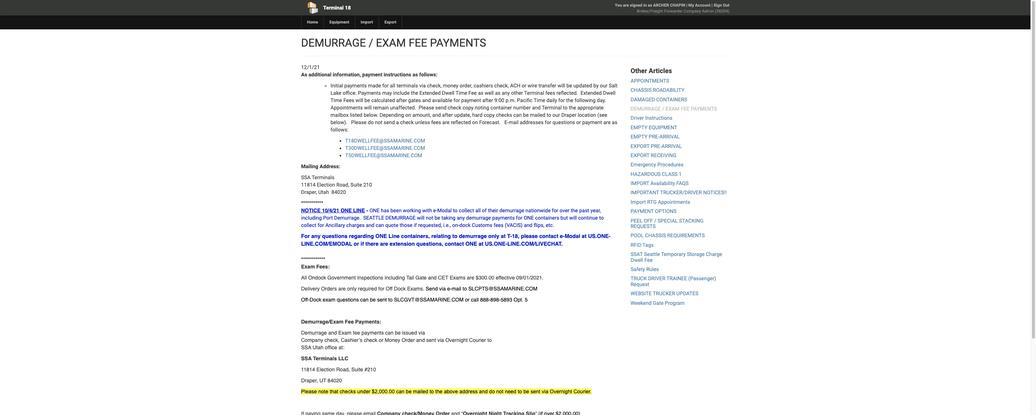 Task type: vqa. For each thing, say whether or not it's contained in the screenshot.
bottommost Copy
yes



Task type: describe. For each thing, give the bounding box(es) containing it.
their
[[488, 208, 498, 214]]

line
[[389, 234, 400, 239]]

0 horizontal spatial on
[[406, 112, 411, 118]]

fees:
[[316, 264, 330, 270]]

out
[[723, 3, 730, 8]]

will right transfer
[[558, 83, 565, 89]]

emergency procedures link
[[631, 162, 684, 168]]

1 vertical spatial copy
[[484, 112, 495, 118]]

are right exams
[[467, 275, 475, 281]]

home link
[[301, 15, 324, 29]]

1 horizontal spatial do
[[489, 389, 495, 395]]

questions inside initial payments made for all terminals via check, money order, cashiers check, ach or wire transfer will be updated by our salt lake office. payments may include the extended dwell time fee as well as any other terminal fees reflected.  extended dwell time fees will be calculated after gates and available for payment after 9:00 p.m. pacific time daily for the following day. appointments will remain unaffected.  please send check copy noting container number and terminal to the appropriate mailbox listed below. depending on amount, and after update, hard copy checks can be mailed to our draper location (see below).   please do not send a check unless fees are reflected on forecast.   e-mail addresses for questions or payment are as follows:
[[553, 120, 575, 125]]

11814 inside ssa terminals 11814 election road, suite 210 draper, utah  84020
[[301, 182, 316, 188]]

2 horizontal spatial /
[[662, 106, 665, 112]]

available
[[432, 97, 452, 103]]

has
[[381, 208, 389, 214]]

$300.00
[[476, 275, 495, 281]]

on-
[[452, 223, 460, 228]]

requested,
[[418, 223, 442, 228]]

0 horizontal spatial payments
[[430, 36, 486, 49]]

0 vertical spatial send
[[436, 105, 447, 111]]

slcgvt@ssamarine.com
[[394, 297, 464, 303]]

call
[[471, 297, 479, 303]]

a
[[396, 120, 399, 125]]

fee inside other articles appointments chassis roadability damaged containers demurrage / exam fee payments driver instructions empty equipment empty pre-arrival export pre-arrival export receiving emergency procedures hazardous class 1 import availability faqs important trucker/driver notices!! import rtg appointments payment options peel off / special stacking requests pool chassis requirements rfid tags ssat seattle temporary storage charge dwell fee safety rules truck driver trainee (passenger) request website trucker updates weekend gate program
[[681, 106, 690, 112]]

and down seattle in the bottom left of the page
[[366, 223, 375, 228]]

to up taking
[[453, 208, 458, 214]]

request
[[631, 282, 650, 288]]

and left flips,
[[524, 223, 533, 228]]

to down daily
[[547, 112, 552, 118]]

2 horizontal spatial time
[[534, 97, 546, 103]]

if inside one has been working with e-modal to collect all of their demurrage nationwide for over the past year, including port demurrage.  seattle demurrage will not be taking any demurrage payments for one containers but will continue to collect for ancillary charges and can quote those if requested, i.e., on-dock customs fees (vacis) and flips, etc.
[[414, 223, 417, 228]]

check inside demurrage and exam fee payments can be issued via company check, cashier's check or money order and sent via overnight courier to ssa utah office at:
[[364, 338, 378, 344]]

1 vertical spatial road,
[[336, 367, 350, 373]]

1 horizontal spatial check,
[[427, 83, 442, 89]]

demurrage
[[301, 330, 327, 336]]

if inside the for any questions regarding one line containers, relating to demurrage only at t-18, please contact e-modal at us.one- line.com/emodal or if there are extension questions, contact one at us.one-line.com/livechat.
[[361, 241, 364, 247]]

export link
[[379, 15, 402, 29]]

chapin
[[670, 3, 686, 8]]

reflected
[[451, 120, 471, 125]]

do inside initial payments made for all terminals via check, money order, cashiers check, ach or wire transfer will be updated by our salt lake office. payments may include the extended dwell time fee as well as any other terminal fees reflected.  extended dwell time fees will be calculated after gates and available for payment after 9:00 p.m. pacific time daily for the following day. appointments will remain unaffected.  please send check copy noting container number and terminal to the appropriate mailbox listed below. depending on amount, and after update, hard copy checks can be mailed to our draper location (see below).   please do not send a check unless fees are reflected on forecast.   e-mail addresses for questions or payment are as follows:
[[368, 120, 374, 125]]

1 horizontal spatial our
[[600, 83, 608, 89]]

2 vertical spatial /
[[655, 218, 657, 224]]

rtg
[[648, 199, 657, 205]]

exams
[[450, 275, 466, 281]]

1 horizontal spatial dwell
[[603, 90, 616, 96]]

0 horizontal spatial time
[[331, 97, 342, 103]]

rules
[[647, 267, 659, 273]]

ssa for ssa terminals llc
[[301, 356, 312, 362]]

5
[[525, 297, 528, 303]]

to right need
[[518, 389, 522, 395]]

please note that checks under $2,000.00 can be mailed to the above address and do not need to be sent via overnight courier.
[[301, 389, 592, 395]]

can inside initial payments made for all terminals via check, money order, cashiers check, ach or wire transfer will be updated by our salt lake office. payments may include the extended dwell time fee as well as any other terminal fees reflected.  extended dwell time fees will be calculated after gates and available for payment after 9:00 p.m. pacific time daily for the following day. appointments will remain unaffected.  please send check copy noting container number and terminal to the appropriate mailbox listed below. depending on amount, and after update, hard copy checks can be mailed to our draper location (see below).   please do not send a check unless fees are reflected on forecast.   e-mail addresses for questions or payment are as follows:
[[514, 112, 522, 118]]

delivery
[[301, 286, 320, 292]]

day.
[[597, 97, 606, 103]]

requirements
[[668, 233, 705, 239]]

1 horizontal spatial at
[[501, 234, 506, 239]]

1 vertical spatial arrival
[[662, 143, 682, 149]]

for right addresses
[[545, 120, 552, 125]]

fee inside other articles appointments chassis roadability damaged containers demurrage / exam fee payments driver instructions empty equipment empty pre-arrival export pre-arrival export receiving emergency procedures hazardous class 1 import availability faqs important trucker/driver notices!! import rtg appointments payment options peel off / special stacking requests pool chassis requirements rfid tags ssat seattle temporary storage charge dwell fee safety rules truck driver trainee (passenger) request website trucker updates weekend gate program
[[645, 257, 653, 263]]

draper, inside ssa terminals 11814 election road, suite 210 draper, utah  84020
[[301, 189, 317, 195]]

appointments
[[631, 78, 670, 84]]

2 draper, from the top
[[301, 378, 318, 384]]

t30dwellfee@ssamarine.com
[[345, 145, 425, 151]]

1 horizontal spatial time
[[456, 90, 467, 96]]

with
[[423, 208, 432, 214]]

12/1/21
[[301, 64, 320, 70]]

import link
[[355, 15, 379, 29]]

1 vertical spatial checks
[[340, 389, 356, 395]]

(see
[[598, 112, 608, 118]]

1 horizontal spatial check
[[400, 120, 414, 125]]

for up may
[[382, 83, 389, 89]]

including inside one has been working with e-modal to collect all of their demurrage nationwide for over the past year, including port demurrage.  seattle demurrage will not be taking any demurrage payments for one containers but will continue to collect for ancillary charges and can quote those if requested, i.e., on-dock customs fees (vacis) and flips, etc.
[[301, 215, 322, 221]]

exam inside other articles appointments chassis roadability damaged containers demurrage / exam fee payments driver instructions empty equipment empty pre-arrival export pre-arrival export receiving emergency procedures hazardous class 1 import availability faqs important trucker/driver notices!! import rtg appointments payment options peel off / special stacking requests pool chassis requirements rfid tags ssat seattle temporary storage charge dwell fee safety rules truck driver trainee (passenger) request website trucker updates weekend gate program
[[666, 106, 680, 112]]

forwarder
[[664, 9, 683, 14]]

2 vertical spatial not
[[497, 389, 504, 395]]

ssat
[[631, 252, 643, 258]]

2 horizontal spatial at
[[582, 234, 587, 239]]

damaged
[[631, 97, 655, 102]]

84020
[[328, 378, 342, 384]]

will right but
[[570, 215, 577, 221]]

1 horizontal spatial after
[[442, 112, 453, 118]]

898-
[[491, 297, 501, 303]]

to down exams
[[463, 286, 467, 292]]

import inside 'link'
[[361, 20, 373, 25]]

demurrage / exam fee payments
[[301, 36, 486, 49]]

1 vertical spatial fees
[[431, 120, 441, 125]]

1 vertical spatial demurrage
[[466, 215, 491, 221]]

ssa terminals llc
[[301, 356, 348, 362]]

0 vertical spatial terminal
[[323, 5, 344, 11]]

exams.
[[407, 286, 425, 292]]

for left off
[[379, 286, 385, 292]]

0 vertical spatial demurrage
[[301, 36, 366, 49]]

0 vertical spatial /
[[369, 36, 373, 49]]

demurrage inside one has been working with e-modal to collect all of their demurrage nationwide for over the past year, including port demurrage.  seattle demurrage will not be taking any demurrage payments for one containers but will continue to collect for ancillary charges and can quote those if requested, i.e., on-dock customs fees (vacis) and flips, etc.
[[386, 215, 416, 221]]

and down pacific
[[532, 105, 541, 111]]

addresses
[[520, 120, 544, 125]]

mailing
[[301, 164, 318, 170]]

via right order
[[438, 338, 444, 344]]

checks inside initial payments made for all terminals via check, money order, cashiers check, ach or wire transfer will be updated by our salt lake office. payments may include the extended dwell time fee as well as any other terminal fees reflected.  extended dwell time fees will be calculated after gates and available for payment after 9:00 p.m. pacific time daily for the following day. appointments will remain unaffected.  please send check copy noting container number and terminal to the appropriate mailbox listed below. depending on amount, and after update, hard copy checks can be mailed to our draper location (see below).   please do not send a check unless fees are reflected on forecast.   e-mail addresses for questions or payment are as follows:
[[496, 112, 512, 118]]

or inside demurrage and exam fee payments can be issued via company check, cashier's check or money order and sent via overnight courier to ssa utah office at:
[[379, 338, 384, 344]]

2 vertical spatial e-
[[447, 286, 452, 292]]

for
[[301, 234, 310, 239]]

t-
[[507, 234, 512, 239]]

or left call
[[465, 297, 470, 303]]

2 extended from the left
[[581, 90, 602, 96]]

terminal 18 link
[[301, 0, 473, 15]]

made
[[368, 83, 381, 89]]

terminals
[[312, 175, 335, 181]]

1 horizontal spatial overnight
[[550, 389, 572, 395]]

mailbox
[[331, 112, 349, 118]]

1 vertical spatial suite
[[352, 367, 363, 373]]

0 horizontal spatial after
[[396, 97, 407, 103]]

1 horizontal spatial contact
[[540, 234, 559, 239]]

send
[[426, 286, 438, 292]]

one right - at the left of the page
[[370, 208, 380, 214]]

ssa inside demurrage and exam fee payments can be issued via company check, cashier's check or money order and sent via overnight courier to ssa utah office at:
[[301, 345, 311, 351]]

need
[[505, 389, 517, 395]]

will up below.
[[364, 105, 372, 111]]

transfer
[[539, 83, 557, 89]]

be down the number
[[523, 112, 529, 118]]

seattle
[[363, 215, 384, 221]]

one up there
[[376, 234, 387, 239]]

2 vertical spatial sent
[[531, 389, 541, 395]]

i.e.,
[[443, 223, 451, 228]]

1 vertical spatial pre-
[[651, 143, 662, 149]]

1 vertical spatial election
[[317, 367, 335, 373]]

09/01/2021.
[[517, 275, 544, 281]]

11814 election road, suite #210
[[301, 367, 376, 373]]

additional
[[309, 72, 332, 78]]

fees inside one has been working with e-modal to collect all of their demurrage nationwide for over the past year, including port demurrage.  seattle demurrage will not be taking any demurrage payments for one containers but will continue to collect for ancillary charges and can quote those if requested, i.e., on-dock customs fees (vacis) and flips, etc.
[[494, 223, 504, 228]]

0 vertical spatial chassis
[[631, 87, 652, 93]]

follows: inside 12/1/21 as additional information, payment instructions as follows:
[[419, 72, 438, 78]]

0 horizontal spatial mail
[[452, 286, 461, 292]]

be left updated
[[567, 83, 572, 89]]

0 vertical spatial collect
[[459, 208, 474, 214]]

off
[[644, 218, 653, 224]]

***********
[[301, 200, 323, 206]]

in
[[644, 3, 647, 8]]

can down required
[[360, 297, 369, 303]]

0 vertical spatial exam
[[376, 36, 406, 49]]

any inside initial payments made for all terminals via check, money order, cashiers check, ach or wire transfer will be updated by our salt lake office. payments may include the extended dwell time fee as well as any other terminal fees reflected.  extended dwell time fees will be calculated after gates and available for payment after 9:00 p.m. pacific time daily for the following day. appointments will remain unaffected.  please send check copy noting container number and terminal to the appropriate mailbox listed below. depending on amount, and after update, hard copy checks can be mailed to our draper location (see below).   please do not send a check unless fees are reflected on forecast.   e-mail addresses for questions or payment are as follows:
[[502, 90, 510, 96]]

payment options link
[[631, 209, 677, 215]]

all inside initial payments made for all terminals via check, money order, cashiers check, ach or wire transfer will be updated by our salt lake office. payments may include the extended dwell time fee as well as any other terminal fees reflected.  extended dwell time fees will be calculated after gates and available for payment after 9:00 p.m. pacific time daily for the following day. appointments will remain unaffected.  please send check copy noting container number and terminal to the appropriate mailbox listed below. depending on amount, and after update, hard copy checks can be mailed to our draper location (see below).   please do not send a check unless fees are reflected on forecast.   e-mail addresses for questions or payment are as follows:
[[390, 83, 396, 89]]

0 horizontal spatial only
[[347, 286, 357, 292]]

not inside one has been working with e-modal to collect all of their demurrage nationwide for over the past year, including port demurrage.  seattle demurrage will not be taking any demurrage payments for one containers but will continue to collect for ancillary charges and can quote those if requested, i.e., on-dock customs fees (vacis) and flips, etc.
[[426, 215, 434, 221]]

for right available
[[454, 97, 460, 103]]

are left reflected
[[443, 120, 450, 125]]

via right issued
[[419, 330, 425, 336]]

to down the year,
[[600, 215, 604, 221]]

utah inside demurrage and exam fee payments can be issued via company check, cashier's check or money order and sent via overnight courier to ssa utah office at:
[[313, 345, 324, 351]]

0 horizontal spatial dock
[[310, 297, 321, 303]]

exam inside demurrage and exam fee payments can be issued via company check, cashier's check or money order and sent via overnight courier to ssa utah office at:
[[338, 330, 352, 336]]

are down (see
[[604, 120, 611, 125]]

ssat seattle temporary storage charge dwell fee link
[[631, 252, 723, 263]]

fee inside initial payments made for all terminals via check, money order, cashiers check, ach or wire transfer will be updated by our salt lake office. payments may include the extended dwell time fee as well as any other terminal fees reflected.  extended dwell time fees will be calculated after gates and available for payment after 9:00 p.m. pacific time daily for the following day. appointments will remain unaffected.  please send check copy noting container number and terminal to the appropriate mailbox listed below. depending on amount, and after update, hard copy checks can be mailed to our draper location (see below).   please do not send a check unless fees are reflected on forecast.   e-mail addresses for questions or payment are as follows:
[[469, 90, 477, 96]]

election inside ssa terminals 11814 election road, suite 210 draper, utah  84020
[[317, 182, 335, 188]]

important trucker/driver notices!! link
[[631, 190, 727, 196]]

regarding
[[349, 234, 374, 239]]

storage
[[687, 252, 705, 258]]

driver
[[648, 276, 666, 282]]

t18dwellfee@ssamarine.com t30dwellfee@ssamarine.com t5dwellfee@ssamarine.com
[[345, 138, 425, 159]]

0 vertical spatial gate
[[416, 275, 427, 281]]

0 horizontal spatial copy
[[463, 105, 474, 111]]

one has been working with e-modal to collect all of their demurrage nationwide for over the past year, including port demurrage.  seattle demurrage will not be taking any demurrage payments for one containers but will continue to collect for ancillary charges and can quote those if requested, i.e., on-dock customs fees (vacis) and flips, etc.
[[301, 208, 604, 228]]

2 vertical spatial questions
[[337, 297, 359, 303]]

working
[[403, 208, 421, 214]]

or down the location
[[577, 120, 581, 125]]

damaged containers link
[[631, 97, 688, 102]]

0 horizontal spatial dwell
[[442, 90, 455, 96]]

ancillary
[[326, 223, 345, 228]]

extension
[[390, 241, 415, 247]]

initial payments made for all terminals via check, money order, cashiers check, ach or wire transfer will be updated by our salt lake office. payments may include the extended dwell time fee as well as any other terminal fees reflected.  extended dwell time fees will be calculated after gates and available for payment after 9:00 p.m. pacific time daily for the following day. appointments will remain unaffected.  please send check copy noting container number and terminal to the appropriate mailbox listed below. depending on amount, and after update, hard copy checks can be mailed to our draper location (see below).   please do not send a check unless fees are reflected on forecast.   e-mail addresses for questions or payment are as follows:
[[331, 83, 618, 133]]

0 horizontal spatial fee
[[345, 319, 354, 325]]

information,
[[333, 72, 361, 78]]

and right gates
[[422, 97, 431, 103]]

appropriate
[[578, 105, 604, 111]]

*********** notice 10/4/21 one line -
[[301, 200, 370, 214]]

are inside the for any questions regarding one line containers, relating to demurrage only at t-18, please contact e-modal at us.one- line.com/emodal or if there are extension questions, contact one at us.one-line.com/livechat.
[[380, 241, 388, 247]]

weekend gate program link
[[631, 300, 685, 306]]

one down 'dock'
[[466, 241, 477, 247]]

order,
[[460, 83, 473, 89]]

sent inside demurrage and exam fee payments can be issued via company check, cashier's check or money order and sent via overnight courier to ssa utah office at:
[[426, 338, 436, 344]]

hard
[[473, 112, 483, 118]]

0 horizontal spatial please
[[301, 389, 317, 395]]

instructions
[[384, 72, 411, 78]]

exam inside ************ exam fees:
[[301, 264, 315, 270]]

0 vertical spatial arrival
[[660, 134, 680, 140]]

to inside demurrage and exam fee payments can be issued via company check, cashier's check or money order and sent via overnight courier to ssa utah office at:
[[488, 338, 492, 344]]

0 horizontal spatial collect
[[301, 223, 317, 228]]

remain
[[373, 105, 389, 111]]

18
[[345, 5, 351, 11]]

for down port
[[318, 223, 324, 228]]

0 horizontal spatial contact
[[445, 241, 464, 247]]

5893
[[501, 297, 513, 303]]

payments inside demurrage and exam fee payments can be issued via company check, cashier's check or money order and sent via overnight courier to ssa utah office at:
[[362, 330, 384, 336]]

line.com/livechat.
[[508, 241, 563, 247]]

ssa terminals 11814 election road, suite 210 draper, utah  84020
[[301, 175, 372, 195]]

and down demurrage/exam fee payments:
[[328, 330, 337, 336]]

1 | from the left
[[687, 3, 688, 8]]

be right need
[[524, 389, 529, 395]]

888-
[[480, 297, 491, 303]]

1 horizontal spatial dock
[[394, 286, 406, 292]]

are down government
[[338, 286, 346, 292]]

will down office. payments
[[356, 97, 363, 103]]

************ exam fees:
[[301, 257, 330, 270]]

0 horizontal spatial at
[[479, 241, 484, 247]]

signed
[[630, 3, 643, 8]]

via inside initial payments made for all terminals via check, money order, cashiers check, ach or wire transfer will be updated by our salt lake office. payments may include the extended dwell time fee as well as any other terminal fees reflected.  extended dwell time fees will be calculated after gates and available for payment after 9:00 p.m. pacific time daily for the following day. appointments will remain unaffected.  please send check copy noting container number and terminal to the appropriate mailbox listed below. depending on amount, and after update, hard copy checks can be mailed to our draper location (see below).   please do not send a check unless fees are reflected on forecast.   e-mail addresses for questions or payment are as follows:
[[420, 83, 426, 89]]

for right daily
[[559, 97, 565, 103]]

0 vertical spatial pre-
[[649, 134, 660, 140]]

0 horizontal spatial mailed
[[413, 389, 428, 395]]



Task type: locate. For each thing, give the bounding box(es) containing it.
can inside one has been working with e-modal to collect all of their demurrage nationwide for over the past year, including port demurrage.  seattle demurrage will not be taking any demurrage payments for one containers but will continue to collect for ancillary charges and can quote those if requested, i.e., on-dock customs fees (vacis) and flips, etc.
[[376, 223, 384, 228]]

after left update,
[[442, 112, 453, 118]]

mail
[[509, 120, 519, 125], [452, 286, 461, 292]]

0 vertical spatial please
[[419, 105, 434, 111]]

and right amount,
[[433, 112, 441, 118]]

1 vertical spatial fee
[[681, 106, 690, 112]]

options
[[655, 209, 677, 215]]

appointments inside initial payments made for all terminals via check, money order, cashiers check, ach or wire transfer will be updated by our salt lake office. payments may include the extended dwell time fee as well as any other terminal fees reflected.  extended dwell time fees will be calculated after gates and available for payment after 9:00 p.m. pacific time daily for the following day. appointments will remain unaffected.  please send check copy noting container number and terminal to the appropriate mailbox listed below. depending on amount, and after update, hard copy checks can be mailed to our draper location (see below).   please do not send a check unless fees are reflected on forecast.   e-mail addresses for questions or payment are as follows:
[[331, 105, 363, 111]]

0 horizontal spatial our
[[553, 112, 560, 118]]

gate down trucker
[[653, 300, 664, 306]]

dwell up safety
[[631, 257, 643, 263]]

dwell
[[442, 90, 455, 96], [603, 90, 616, 96], [631, 257, 643, 263]]

draper,
[[301, 189, 317, 195], [301, 378, 318, 384]]

1 horizontal spatial fees
[[494, 223, 504, 228]]

demurrage down damaged
[[631, 106, 661, 112]]

overnight
[[446, 338, 468, 344], [550, 389, 572, 395]]

as down cashiers at the left top of the page
[[478, 90, 484, 96]]

time
[[456, 90, 467, 96], [331, 97, 342, 103], [534, 97, 546, 103]]

check down the payments:
[[364, 338, 378, 344]]

or left "money"
[[379, 338, 384, 344]]

payments up office. payments
[[344, 83, 367, 89]]

truck
[[631, 276, 647, 282]]

draper
[[562, 112, 577, 118]]

exam
[[301, 264, 315, 270], [338, 330, 352, 336]]

1 draper, from the top
[[301, 189, 317, 195]]

questions down draper
[[553, 120, 575, 125]]

after down well
[[483, 97, 493, 103]]

delivery orders are only required for off dock exams. send via e-mail to slcpts@ssamarine.com
[[301, 286, 538, 292]]

our left draper
[[553, 112, 560, 118]]

or left wire
[[522, 83, 527, 89]]

0 vertical spatial dock
[[394, 286, 406, 292]]

be inside one has been working with e-modal to collect all of their demurrage nationwide for over the past year, including port demurrage.  seattle demurrage will not be taking any demurrage payments for one containers but will continue to collect for ancillary charges and can quote those if requested, i.e., on-dock customs fees (vacis) and flips, etc.
[[435, 215, 440, 221]]

equipment link
[[324, 15, 355, 29]]

suite left 210
[[351, 182, 362, 188]]

utah
[[318, 189, 329, 195], [313, 345, 324, 351]]

appointments inside other articles appointments chassis roadability damaged containers demurrage / exam fee payments driver instructions empty equipment empty pre-arrival export pre-arrival export receiving emergency procedures hazardous class 1 import availability faqs important trucker/driver notices!! import rtg appointments payment options peel off / special stacking requests pool chassis requirements rfid tags ssat seattle temporary storage charge dwell fee safety rules truck driver trainee (passenger) request website trucker updates weekend gate program
[[658, 199, 691, 205]]

1 vertical spatial /
[[662, 106, 665, 112]]

wire
[[528, 83, 537, 89]]

12/1/21 as additional information, payment instructions as follows:
[[301, 64, 438, 78]]

fees
[[546, 90, 556, 96], [431, 120, 441, 125], [494, 223, 504, 228]]

rfid
[[631, 242, 642, 248]]

1 vertical spatial overnight
[[550, 389, 572, 395]]

0 horizontal spatial including
[[301, 215, 322, 221]]

exam down ************
[[301, 264, 315, 270]]

2 11814 from the top
[[301, 367, 315, 373]]

1 vertical spatial utah
[[313, 345, 324, 351]]

dwell down money
[[442, 90, 455, 96]]

orders
[[321, 286, 337, 292]]

appointments down important trucker/driver notices!! link
[[658, 199, 691, 205]]

address:
[[320, 164, 340, 170]]

mailed inside initial payments made for all terminals via check, money order, cashiers check, ach or wire transfer will be updated by our salt lake office. payments may include the extended dwell time fee as well as any other terminal fees reflected.  extended dwell time fees will be calculated after gates and available for payment after 9:00 p.m. pacific time daily for the following day. appointments will remain unaffected.  please send check copy noting container number and terminal to the appropriate mailbox listed below. depending on amount, and after update, hard copy checks can be mailed to our draper location (see below).   please do not send a check unless fees are reflected on forecast.   e-mail addresses for questions or payment are as follows:
[[530, 112, 546, 118]]

payments inside one has been working with e-modal to collect all of their demurrage nationwide for over the past year, including port demurrage.  seattle demurrage will not be taking any demurrage payments for one containers but will continue to collect for ancillary charges and can quote those if requested, i.e., on-dock customs fees (vacis) and flips, etc.
[[492, 215, 515, 221]]

1 horizontal spatial fee
[[469, 90, 477, 96]]

demurrage inside other articles appointments chassis roadability damaged containers demurrage / exam fee payments driver instructions empty equipment empty pre-arrival export pre-arrival export receiving emergency procedures hazardous class 1 import availability faqs important trucker/driver notices!! import rtg appointments payment options peel off / special stacking requests pool chassis requirements rfid tags ssat seattle temporary storage charge dwell fee safety rules truck driver trainee (passenger) request website trucker updates weekend gate program
[[631, 106, 661, 112]]

2 | from the left
[[712, 3, 713, 8]]

the inside one has been working with e-modal to collect all of their demurrage nationwide for over the past year, including port demurrage.  seattle demurrage will not be taking any demurrage payments for one containers but will continue to collect for ancillary charges and can quote those if requested, i.e., on-dock customs fees (vacis) and flips, etc.
[[571, 208, 578, 214]]

1 vertical spatial mail
[[452, 286, 461, 292]]

by
[[594, 83, 599, 89]]

check
[[448, 105, 462, 111], [400, 120, 414, 125], [364, 338, 378, 344]]

and right order
[[416, 338, 425, 344]]

e- inside one has been working with e-modal to collect all of their demurrage nationwide for over the past year, including port demurrage.  seattle demurrage will not be taking any demurrage payments for one containers but will continue to collect for ancillary charges and can quote those if requested, i.e., on-dock customs fees (vacis) and flips, etc.
[[433, 208, 438, 214]]

1 vertical spatial follows:
[[331, 127, 349, 133]]

tags
[[643, 242, 654, 248]]

1 extended from the left
[[420, 90, 441, 96]]

2 vertical spatial payment
[[583, 120, 602, 125]]

can right $2,000.00
[[396, 389, 405, 395]]

1 vertical spatial terminal
[[524, 90, 544, 96]]

ssa inside ssa terminals 11814 election road, suite 210 draper, utah  84020
[[301, 175, 311, 181]]

as
[[648, 3, 652, 8], [413, 72, 418, 78], [478, 90, 484, 96], [495, 90, 501, 96], [612, 120, 618, 125]]

import inside other articles appointments chassis roadability damaged containers demurrage / exam fee payments driver instructions empty equipment empty pre-arrival export pre-arrival export receiving emergency procedures hazardous class 1 import availability faqs important trucker/driver notices!! import rtg appointments payment options peel off / special stacking requests pool chassis requirements rfid tags ssat seattle temporary storage charge dwell fee safety rules truck driver trainee (passenger) request website trucker updates weekend gate program
[[631, 199, 646, 205]]

p.m.
[[506, 97, 516, 103]]

home
[[307, 20, 318, 25]]

2 horizontal spatial after
[[483, 97, 493, 103]]

1 vertical spatial our
[[553, 112, 560, 118]]

1 horizontal spatial e-
[[447, 286, 452, 292]]

#210
[[365, 367, 376, 373]]

roadability
[[653, 87, 685, 93]]

0 horizontal spatial not
[[375, 120, 383, 125]]

1 vertical spatial empty
[[631, 134, 648, 140]]

extended
[[420, 90, 441, 96], [581, 90, 602, 96]]

0 vertical spatial payments
[[344, 83, 367, 89]]

1 horizontal spatial only
[[489, 234, 500, 239]]

mail down the number
[[509, 120, 519, 125]]

any up 'dock'
[[457, 215, 465, 221]]

salt
[[609, 83, 618, 89]]

0 vertical spatial 11814
[[301, 182, 316, 188]]

overnight left courier
[[446, 338, 468, 344]]

after
[[396, 97, 407, 103], [483, 97, 493, 103], [442, 112, 453, 118]]

will down with
[[417, 215, 425, 221]]

all left of
[[476, 208, 481, 214]]

containers
[[657, 97, 688, 102]]

0 vertical spatial utah
[[318, 189, 329, 195]]

be right $2,000.00
[[406, 389, 412, 395]]

pool chassis requirements link
[[631, 233, 705, 239]]

1 horizontal spatial not
[[426, 215, 434, 221]]

0 vertical spatial e-
[[433, 208, 438, 214]]

2 vertical spatial ssa
[[301, 356, 312, 362]]

daily
[[547, 97, 557, 103]]

0 horizontal spatial modal
[[438, 208, 452, 214]]

payment down the location
[[583, 120, 602, 125]]

hazardous class 1 link
[[631, 171, 682, 177]]

0 vertical spatial road,
[[337, 182, 349, 188]]

election down terminals on the left top
[[317, 182, 335, 188]]

for left over
[[552, 208, 559, 214]]

pre-
[[649, 134, 660, 140], [651, 143, 662, 149]]

1 horizontal spatial appointments
[[658, 199, 691, 205]]

my account link
[[689, 3, 711, 8]]

can down the number
[[514, 112, 522, 118]]

0 vertical spatial not
[[375, 120, 383, 125]]

not down below.
[[375, 120, 383, 125]]

0 vertical spatial check
[[448, 105, 462, 111]]

2 horizontal spatial check,
[[495, 83, 509, 89]]

mail inside initial payments made for all terminals via check, money order, cashiers check, ach or wire transfer will be updated by our salt lake office. payments may include the extended dwell time fee as well as any other terminal fees reflected.  extended dwell time fees will be calculated after gates and available for payment after 9:00 p.m. pacific time daily for the following day. appointments will remain unaffected.  please send check copy noting container number and terminal to the appropriate mailbox listed below. depending on amount, and after update, hard copy checks can be mailed to our draper location (see below).   please do not send a check unless fees are reflected on forecast.   e-mail addresses for questions or payment are as follows:
[[509, 120, 519, 125]]

1 ssa from the top
[[301, 175, 311, 181]]

1 export from the top
[[631, 143, 650, 149]]

1 vertical spatial questions
[[322, 234, 348, 239]]

| left sign
[[712, 3, 713, 8]]

one down nationwide
[[524, 215, 534, 221]]

1 vertical spatial gate
[[653, 300, 664, 306]]

(passenger)
[[689, 276, 717, 282]]

0 vertical spatial mail
[[509, 120, 519, 125]]

election down ssa terminals llc
[[317, 367, 335, 373]]

there
[[366, 241, 379, 247]]

below.
[[364, 112, 379, 118]]

as inside 12/1/21 as additional information, payment instructions as follows:
[[413, 72, 418, 78]]

for up (vacis)
[[516, 215, 523, 221]]

10/4/21
[[322, 208, 339, 214]]

please inside initial payments made for all terminals via check, money order, cashiers check, ach or wire transfer will be updated by our salt lake office. payments may include the extended dwell time fee as well as any other terminal fees reflected.  extended dwell time fees will be calculated after gates and available for payment after 9:00 p.m. pacific time daily for the following day. appointments will remain unaffected.  please send check copy noting container number and terminal to the appropriate mailbox listed below. depending on amount, and after update, hard copy checks can be mailed to our draper location (see below).   please do not send a check unless fees are reflected on forecast.   e-mail addresses for questions or payment are as follows:
[[419, 105, 434, 111]]

dwell down salt
[[603, 90, 616, 96]]

trucker/driver
[[661, 190, 702, 196]]

demurrage down 'dock'
[[459, 234, 487, 239]]

contact down etc.
[[540, 234, 559, 239]]

relating
[[432, 234, 451, 239]]

exam down export link
[[376, 36, 406, 49]]

to up draper
[[563, 105, 568, 111]]

are right you
[[623, 3, 629, 8]]

2 export from the top
[[631, 153, 650, 159]]

are right there
[[380, 241, 388, 247]]

check, inside demurrage and exam fee payments can be issued via company check, cashier's check or money order and sent via overnight courier to ssa utah office at:
[[325, 338, 340, 344]]

been
[[391, 208, 402, 214]]

follows: inside initial payments made for all terminals via check, money order, cashiers check, ach or wire transfer will be updated by our salt lake office. payments may include the extended dwell time fee as well as any other terminal fees reflected.  extended dwell time fees will be calculated after gates and available for payment after 9:00 p.m. pacific time daily for the following day. appointments will remain unaffected.  please send check copy noting container number and terminal to the appropriate mailbox listed below. depending on amount, and after update, hard copy checks can be mailed to our draper location (see below).   please do not send a check unless fees are reflected on forecast.   e-mail addresses for questions or payment are as follows:
[[331, 127, 349, 133]]

demurrage
[[301, 36, 366, 49], [631, 106, 661, 112], [386, 215, 416, 221]]

dwell inside other articles appointments chassis roadability damaged containers demurrage / exam fee payments driver instructions empty equipment empty pre-arrival export pre-arrival export receiving emergency procedures hazardous class 1 import availability faqs important trucker/driver notices!! import rtg appointments payment options peel off / special stacking requests pool chassis requirements rfid tags ssat seattle temporary storage charge dwell fee safety rules truck driver trainee (passenger) request website trucker updates weekend gate program
[[631, 257, 643, 263]]

ach
[[510, 83, 521, 89]]

2 vertical spatial terminal
[[542, 105, 562, 111]]

1 vertical spatial payment
[[462, 97, 481, 103]]

3 ssa from the top
[[301, 356, 312, 362]]

or
[[522, 83, 527, 89], [577, 120, 581, 125], [354, 241, 359, 247], [465, 297, 470, 303], [379, 338, 384, 344]]

fee up safety rules link on the right bottom of the page
[[645, 257, 653, 263]]

0 horizontal spatial import
[[361, 20, 373, 25]]

demurrage inside the for any questions regarding one line containers, relating to demurrage only at t-18, please contact e-modal at us.one- line.com/emodal or if there are extension questions, contact one at us.one-line.com/livechat.
[[459, 234, 487, 239]]

0 vertical spatial fee
[[409, 36, 428, 49]]

road, inside ssa terminals 11814 election road, suite 210 draper, utah  84020
[[337, 182, 349, 188]]

2 vertical spatial fee
[[345, 319, 354, 325]]

via right send
[[439, 286, 446, 292]]

1 horizontal spatial on
[[472, 120, 478, 125]]

1 horizontal spatial mailed
[[530, 112, 546, 118]]

payment inside 12/1/21 as additional information, payment instructions as follows:
[[362, 72, 383, 78]]

2 horizontal spatial any
[[502, 90, 510, 96]]

2 vertical spatial any
[[311, 234, 321, 239]]

all up may
[[390, 83, 396, 89]]

0 horizontal spatial demurrage
[[301, 36, 366, 49]]

0 vertical spatial company
[[684, 9, 701, 14]]

time down lake
[[331, 97, 342, 103]]

import up payment
[[631, 199, 646, 205]]

are inside you are signed in as archer chapin | my account | sign out broker/freight forwarder company admin (58204)
[[623, 3, 629, 8]]

one
[[341, 208, 352, 214], [370, 208, 380, 214], [524, 215, 534, 221], [376, 234, 387, 239], [466, 241, 477, 247]]

t18dwellfee@ssamarine.com
[[345, 138, 425, 144]]

order
[[402, 338, 415, 344]]

be down office. payments
[[365, 97, 370, 103]]

utah down terminals on the left top
[[318, 189, 329, 195]]

if down regarding
[[361, 241, 364, 247]]

initial
[[331, 83, 343, 89]]

0 horizontal spatial |
[[687, 3, 688, 8]]

do
[[368, 120, 374, 125], [489, 389, 495, 395]]

0 horizontal spatial send
[[384, 120, 395, 125]]

to inside the for any questions regarding one line containers, relating to demurrage only at t-18, please contact e-modal at us.one- line.com/emodal or if there are extension questions, contact one at us.one-line.com/livechat.
[[453, 234, 458, 239]]

important
[[631, 190, 659, 196]]

terminal down wire
[[524, 90, 544, 96]]

fee down order,
[[469, 90, 477, 96]]

be up requested,
[[435, 215, 440, 221]]

payments inside other articles appointments chassis roadability damaged containers demurrage / exam fee payments driver instructions empty equipment empty pre-arrival export pre-arrival export receiving emergency procedures hazardous class 1 import availability faqs important trucker/driver notices!! import rtg appointments payment options peel off / special stacking requests pool chassis requirements rfid tags ssat seattle temporary storage charge dwell fee safety rules truck driver trainee (passenger) request website trucker updates weekend gate program
[[691, 106, 717, 112]]

opt.
[[514, 297, 524, 303]]

or inside the for any questions regarding one line containers, relating to demurrage only at t-18, please contact e-modal at us.one- line.com/emodal or if there are extension questions, contact one at us.one-line.com/livechat.
[[354, 241, 359, 247]]

demurrage down "equipment" link
[[301, 36, 366, 49]]

0 horizontal spatial extended
[[420, 90, 441, 96]]

0 horizontal spatial sent
[[377, 297, 387, 303]]

1 vertical spatial 11814
[[301, 367, 315, 373]]

to down on-
[[453, 234, 458, 239]]

1 vertical spatial chassis
[[645, 233, 666, 239]]

1 11814 from the top
[[301, 182, 316, 188]]

payment up made at the left of page
[[362, 72, 383, 78]]

sign out link
[[714, 3, 730, 8]]

ssa left terminals llc
[[301, 356, 312, 362]]

dock right off
[[394, 286, 406, 292]]

to left above
[[430, 389, 434, 395]]

via right need
[[542, 389, 549, 395]]

2 empty from the top
[[631, 134, 648, 140]]

0 horizontal spatial us.one-
[[485, 241, 508, 247]]

be up "money"
[[395, 330, 401, 336]]

inspections
[[357, 275, 383, 281]]

off-
[[301, 297, 310, 303]]

updates
[[677, 291, 699, 297]]

trucker
[[653, 291, 675, 297]]

following
[[575, 97, 596, 103]]

unless
[[415, 120, 430, 125]]

utah inside ssa terminals 11814 election road, suite 210 draper, utah  84020
[[318, 189, 329, 195]]

address
[[460, 389, 478, 395]]

1 vertical spatial please
[[301, 389, 317, 395]]

company inside demurrage and exam fee payments can be issued via company check, cashier's check or money order and sent via overnight courier to ssa utah office at:
[[301, 338, 323, 344]]

any inside one has been working with e-modal to collect all of their demurrage nationwide for over the past year, including port demurrage.  seattle demurrage will not be taking any demurrage payments for one containers but will continue to collect for ancillary charges and can quote those if requested, i.e., on-dock customs fees (vacis) and flips, etc.
[[457, 215, 465, 221]]

government
[[328, 275, 356, 281]]

1 horizontal spatial company
[[684, 9, 701, 14]]

0 horizontal spatial fee
[[409, 36, 428, 49]]

1 vertical spatial including
[[385, 275, 405, 281]]

1 horizontal spatial |
[[712, 3, 713, 8]]

1 horizontal spatial modal
[[565, 234, 581, 239]]

to down off
[[388, 297, 393, 303]]

0 vertical spatial fees
[[546, 90, 556, 96]]

0 horizontal spatial appointments
[[331, 105, 363, 111]]

all inside one has been working with e-modal to collect all of their demurrage nationwide for over the past year, including port demurrage.  seattle demurrage will not be taking any demurrage payments for one containers but will continue to collect for ancillary charges and can quote those if requested, i.e., on-dock customs fees (vacis) and flips, etc.
[[476, 208, 481, 214]]

if right those
[[414, 223, 417, 228]]

pool
[[631, 233, 644, 239]]

one inside *********** notice 10/4/21 one line -
[[341, 208, 352, 214]]

copy up update,
[[463, 105, 474, 111]]

0 vertical spatial import
[[361, 20, 373, 25]]

import
[[361, 20, 373, 25], [631, 199, 646, 205]]

0 vertical spatial any
[[502, 90, 510, 96]]

1 vertical spatial on
[[472, 120, 478, 125]]

0 vertical spatial sent
[[377, 297, 387, 303]]

1 vertical spatial company
[[301, 338, 323, 344]]

gate inside other articles appointments chassis roadability damaged containers demurrage / exam fee payments driver instructions empty equipment empty pre-arrival export pre-arrival export receiving emergency procedures hazardous class 1 import availability faqs important trucker/driver notices!! import rtg appointments payment options peel off / special stacking requests pool chassis requirements rfid tags ssat seattle temporary storage charge dwell fee safety rules truck driver trainee (passenger) request website trucker updates weekend gate program
[[653, 300, 664, 306]]

1 vertical spatial e-
[[560, 234, 565, 239]]

ssa for ssa terminals 11814 election road, suite 210 draper, utah  84020
[[301, 175, 311, 181]]

questions right exam
[[337, 297, 359, 303]]

as left driver
[[612, 120, 618, 125]]

0 vertical spatial appointments
[[331, 105, 363, 111]]

1 vertical spatial import
[[631, 199, 646, 205]]

fee
[[353, 330, 360, 336]]

on left amount,
[[406, 112, 411, 118]]

1 horizontal spatial us.one-
[[588, 234, 611, 239]]

exam up cashier's
[[338, 330, 352, 336]]

seattle
[[644, 252, 660, 258]]

1 horizontal spatial send
[[436, 105, 447, 111]]

0 horizontal spatial /
[[369, 36, 373, 49]]

trainee
[[667, 276, 687, 282]]

2 ssa from the top
[[301, 345, 311, 351]]

chassis up tags
[[645, 233, 666, 239]]

at down customs
[[479, 241, 484, 247]]

1 horizontal spatial fee
[[681, 106, 690, 112]]

and left cet
[[428, 275, 437, 281]]

1 horizontal spatial sent
[[426, 338, 436, 344]]

modal inside the for any questions regarding one line containers, relating to demurrage only at t-18, please contact e-modal at us.one- line.com/emodal or if there are extension questions, contact one at us.one-line.com/livechat.
[[565, 234, 581, 239]]

class
[[662, 171, 678, 177]]

payments:
[[355, 319, 381, 325]]

can inside demurrage and exam fee payments can be issued via company check, cashier's check or money order and sent via overnight courier to ssa utah office at:
[[385, 330, 394, 336]]

arrival down equipment
[[660, 134, 680, 140]]

my
[[689, 3, 694, 8]]

to right courier
[[488, 338, 492, 344]]

payments down the payments:
[[362, 330, 384, 336]]

not inside initial payments made for all terminals via check, money order, cashiers check, ach or wire transfer will be updated by our salt lake office. payments may include the extended dwell time fee as well as any other terminal fees reflected.  extended dwell time fees will be calculated after gates and available for payment after 9:00 p.m. pacific time daily for the following day. appointments will remain unaffected.  please send check copy noting container number and terminal to the appropriate mailbox listed below. depending on amount, and after update, hard copy checks can be mailed to our draper location (see below).   please do not send a check unless fees are reflected on forecast.   e-mail addresses for questions or payment are as follows:
[[375, 120, 383, 125]]

past
[[580, 208, 590, 214]]

at down continue
[[582, 234, 587, 239]]

overnight inside demurrage and exam fee payments can be issued via company check, cashier's check or money order and sent via overnight courier to ssa utah office at:
[[446, 338, 468, 344]]

modal inside one has been working with e-modal to collect all of their demurrage nationwide for over the past year, including port demurrage.  seattle demurrage will not be taking any demurrage payments for one containers but will continue to collect for ancillary charges and can quote those if requested, i.e., on-dock customs fees (vacis) and flips, etc.
[[438, 208, 452, 214]]

questions inside the for any questions regarding one line containers, relating to demurrage only at t-18, please contact e-modal at us.one- line.com/emodal or if there are extension questions, contact one at us.one-line.com/livechat.
[[322, 234, 348, 239]]

can
[[514, 112, 522, 118], [376, 223, 384, 228], [360, 297, 369, 303], [385, 330, 394, 336], [396, 389, 405, 395]]

0 vertical spatial demurrage
[[500, 208, 525, 214]]

sent
[[377, 297, 387, 303], [426, 338, 436, 344], [531, 389, 541, 395]]

empty
[[631, 125, 648, 130], [631, 134, 648, 140]]

broker/freight
[[637, 9, 663, 14]]

any inside the for any questions regarding one line containers, relating to demurrage only at t-18, please contact e-modal at us.one- line.com/emodal or if there are extension questions, contact one at us.one-line.com/livechat.
[[311, 234, 321, 239]]

1 horizontal spatial if
[[414, 223, 417, 228]]

demurrage and exam fee payments can be issued via company check, cashier's check or money order and sent via overnight courier to ssa utah office at:
[[301, 330, 492, 351]]

company
[[684, 9, 701, 14], [301, 338, 323, 344]]

arrival up receiving
[[662, 143, 682, 149]]

1 empty from the top
[[631, 125, 648, 130]]

etc.
[[546, 223, 554, 228]]

website
[[631, 291, 652, 297]]

issued
[[402, 330, 417, 336]]

2 horizontal spatial not
[[497, 389, 504, 395]]

only down government
[[347, 286, 357, 292]]

appointments link
[[631, 78, 670, 84]]

as up "9:00"
[[495, 90, 501, 96]]

import rtg appointments link
[[631, 199, 691, 205]]

1 horizontal spatial exam
[[338, 330, 352, 336]]

be down required
[[370, 297, 376, 303]]

2 horizontal spatial check
[[448, 105, 462, 111]]

time down order,
[[456, 90, 467, 96]]

of
[[482, 208, 487, 214]]

fee
[[409, 36, 428, 49], [681, 106, 690, 112]]

chassis roadability link
[[631, 87, 685, 93]]

1 vertical spatial payments
[[691, 106, 717, 112]]

and right address
[[479, 389, 488, 395]]

modal
[[438, 208, 452, 214], [565, 234, 581, 239]]

modal up taking
[[438, 208, 452, 214]]

/ down the import 'link'
[[369, 36, 373, 49]]

only inside the for any questions regarding one line containers, relating to demurrage only at t-18, please contact e-modal at us.one- line.com/emodal or if there are extension questions, contact one at us.one-line.com/livechat.
[[489, 234, 500, 239]]

fee up fee
[[345, 319, 354, 325]]

as inside you are signed in as archer chapin | my account | sign out broker/freight forwarder company admin (58204)
[[648, 3, 652, 8]]

checks
[[496, 112, 512, 118], [340, 389, 356, 395]]

2 vertical spatial demurrage
[[386, 215, 416, 221]]

empty down driver
[[631, 125, 648, 130]]

payments inside initial payments made for all terminals via check, money order, cashiers check, ach or wire transfer will be updated by our salt lake office. payments may include the extended dwell time fee as well as any other terminal fees reflected.  extended dwell time fees will be calculated after gates and available for payment after 9:00 p.m. pacific time daily for the following day. appointments will remain unaffected.  please send check copy noting container number and terminal to the appropriate mailbox listed below. depending on amount, and after update, hard copy checks can be mailed to our draper location (see below).   please do not send a check unless fees are reflected on forecast.   e-mail addresses for questions or payment are as follows:
[[344, 83, 367, 89]]

be inside demurrage and exam fee payments can be issued via company check, cashier's check or money order and sent via overnight courier to ssa utah office at:
[[395, 330, 401, 336]]

only left t- on the bottom left
[[489, 234, 500, 239]]

0 vertical spatial overnight
[[446, 338, 468, 344]]

e- inside the for any questions regarding one line containers, relating to demurrage only at t-18, please contact e-modal at us.one- line.com/emodal or if there are extension questions, contact one at us.one-line.com/livechat.
[[560, 234, 565, 239]]

you
[[615, 3, 622, 8]]

do left need
[[489, 389, 495, 395]]

extended up available
[[420, 90, 441, 96]]

appointments
[[331, 105, 363, 111], [658, 199, 691, 205]]

pre- down 'empty equipment' link
[[649, 134, 660, 140]]

1 vertical spatial check
[[400, 120, 414, 125]]

0 vertical spatial questions
[[553, 120, 575, 125]]

2 vertical spatial check
[[364, 338, 378, 344]]

notice
[[301, 208, 321, 214]]

off-dock exam questions can be sent to slcgvt@ssamarine.com or call 888-898-5893 opt. 5
[[301, 297, 528, 303]]

do down below.
[[368, 120, 374, 125]]

please left note at the left
[[301, 389, 317, 395]]

company inside you are signed in as archer chapin | my account | sign out broker/freight forwarder company admin (58204)
[[684, 9, 701, 14]]

follows: down mailbox
[[331, 127, 349, 133]]

checks right that
[[340, 389, 356, 395]]

suite inside ssa terminals 11814 election road, suite 210 draper, utah  84020
[[351, 182, 362, 188]]

note
[[318, 389, 328, 395]]

dock
[[460, 223, 471, 228]]

company down demurrage
[[301, 338, 323, 344]]



